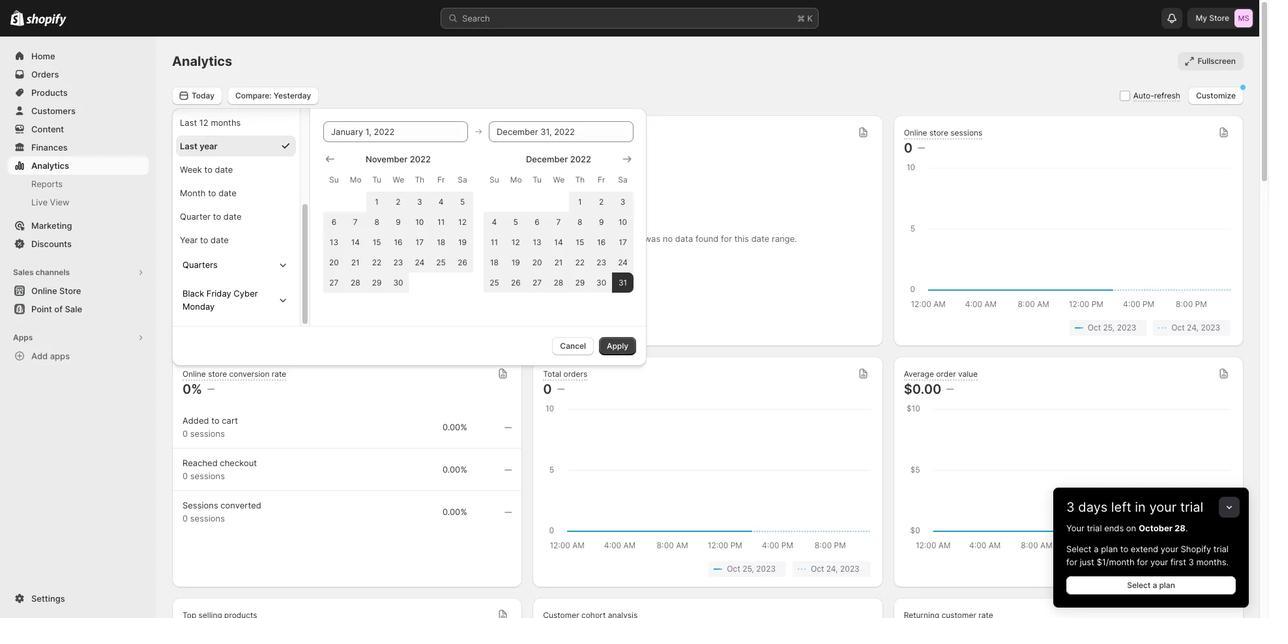 Task type: vqa. For each thing, say whether or not it's contained in the screenshot.


Task type: locate. For each thing, give the bounding box(es) containing it.
no change image
[[208, 384, 215, 395], [557, 384, 565, 395], [505, 423, 512, 433], [505, 465, 512, 475]]

1 mo from the left
[[350, 174, 362, 184]]

24, for average order value
[[1188, 564, 1199, 574]]

1 horizontal spatial 27 button
[[527, 272, 548, 293]]

tuesday element down december
[[527, 168, 548, 191]]

26
[[458, 257, 468, 267], [511, 278, 521, 287]]

27
[[330, 278, 339, 287], [533, 278, 542, 287]]

2022 right november
[[410, 154, 431, 164]]

2023
[[396, 323, 415, 333], [480, 323, 499, 333], [1118, 323, 1137, 333], [1202, 323, 1221, 333], [757, 564, 776, 574], [841, 564, 860, 574], [1118, 564, 1137, 574], [1202, 564, 1221, 574]]

1 horizontal spatial 28 button
[[548, 272, 570, 293]]

oct 25, 2023 button
[[348, 320, 426, 336], [1070, 320, 1147, 336], [709, 562, 787, 577], [1070, 562, 1147, 577]]

1 8 button from the left
[[366, 212, 388, 232]]

analytics down finances at top
[[31, 160, 69, 171]]

3
[[417, 197, 422, 206], [621, 197, 626, 206], [1067, 500, 1075, 515], [1189, 557, 1195, 567]]

2 23 from the left
[[597, 257, 607, 267]]

3 up there
[[621, 197, 626, 206]]

22
[[372, 257, 382, 267], [576, 257, 585, 267]]

1 horizontal spatial fr
[[598, 174, 605, 184]]

select down 'select a plan to extend your shopify trial for just $1/month for your first 3 months.'
[[1128, 580, 1151, 590]]

select inside 'select a plan to extend your shopify trial for just $1/month for your first 3 months.'
[[1067, 544, 1092, 554]]

1 su from the left
[[329, 174, 339, 184]]

wednesday element for december
[[548, 168, 570, 191]]

15 for second 15 button from the right
[[373, 237, 381, 247]]

date inside 'button'
[[224, 211, 242, 221]]

0 horizontal spatial store
[[208, 369, 227, 379]]

9 button up 31 button
[[591, 212, 612, 232]]

1 vertical spatial 19
[[512, 257, 520, 267]]

1 down november
[[375, 197, 379, 206]]

$0.00 down average at the right bottom
[[904, 382, 942, 397]]

2 9 from the left
[[599, 217, 604, 227]]

1 horizontal spatial select
[[1128, 580, 1151, 590]]

2 we from the left
[[553, 174, 565, 184]]

monday
[[183, 301, 215, 311]]

20 button
[[323, 252, 345, 272], [527, 252, 548, 272]]

sunday element
[[323, 168, 345, 191], [484, 168, 505, 191]]

1 horizontal spatial 15
[[576, 237, 585, 247]]

0 horizontal spatial th
[[415, 174, 425, 184]]

1 horizontal spatial 21 button
[[548, 252, 570, 272]]

trial inside 'select a plan to extend your shopify trial for just $1/month for your first 3 months.'
[[1214, 544, 1229, 554]]

0 horizontal spatial 1 button
[[366, 191, 388, 212]]

list for average order value
[[907, 562, 1231, 577]]

$0.00 up week to date
[[183, 140, 220, 156]]

there
[[619, 233, 642, 244]]

1 th from the left
[[415, 174, 425, 184]]

1 horizontal spatial online
[[183, 369, 206, 379]]

we for november
[[393, 174, 405, 184]]

1 horizontal spatial 24
[[618, 257, 628, 267]]

0 horizontal spatial 10
[[416, 217, 424, 227]]

refresh
[[1155, 91, 1181, 100]]

1 horizontal spatial 20 button
[[527, 252, 548, 272]]

2 16 from the left
[[597, 237, 606, 247]]

saturday element for november 2022
[[452, 168, 473, 191]]

0 vertical spatial 18
[[437, 237, 446, 247]]

date for quarter to date
[[224, 211, 242, 221]]

year
[[180, 234, 198, 245]]

0 horizontal spatial sunday element
[[323, 168, 345, 191]]

0 down reached
[[183, 471, 188, 481]]

0 horizontal spatial analytics
[[31, 160, 69, 171]]

sa for november 2022
[[458, 174, 467, 184]]

1 2022 from the left
[[410, 154, 431, 164]]

1 sunday element from the left
[[323, 168, 345, 191]]

to right month
[[208, 188, 216, 198]]

wednesday element
[[388, 168, 409, 191], [548, 168, 570, 191]]

to inside 'select a plan to extend your shopify trial for just $1/month for your first 3 months.'
[[1121, 544, 1129, 554]]

extend
[[1131, 544, 1159, 554]]

yyyy-mm-dd text field up november 2022
[[323, 121, 468, 142]]

2 monday element from the left
[[505, 168, 527, 191]]

select up just
[[1067, 544, 1092, 554]]

10
[[416, 217, 424, 227], [619, 217, 627, 227]]

online store sessions button
[[904, 128, 983, 139]]

select for select a plan to extend your shopify trial for just $1/month for your first 3 months.
[[1067, 544, 1092, 554]]

3 inside 'select a plan to extend your shopify trial for just $1/month for your first 3 months.'
[[1189, 557, 1195, 567]]

1 fr from the left
[[438, 174, 445, 184]]

products link
[[8, 83, 149, 102]]

to up $1/month
[[1121, 544, 1129, 554]]

1 24 button from the left
[[409, 252, 431, 272]]

1 2 from the left
[[396, 197, 401, 206]]

1 horizontal spatial 7
[[557, 217, 561, 227]]

sessions inside reached checkout 0 sessions
[[190, 471, 225, 481]]

9 button
[[388, 212, 409, 232], [591, 212, 612, 232]]

oct 24, 2023 button for total orders
[[793, 562, 870, 577]]

tu for december
[[533, 174, 542, 184]]

1 horizontal spatial 16
[[597, 237, 606, 247]]

1 horizontal spatial 9 button
[[591, 212, 612, 232]]

4
[[439, 197, 444, 206], [492, 217, 497, 227]]

store for 0%
[[208, 369, 227, 379]]

0 horizontal spatial 17
[[416, 237, 424, 247]]

2 23 button from the left
[[591, 252, 612, 272]]

1 horizontal spatial 3 button
[[612, 191, 634, 212]]

total orders button
[[543, 369, 588, 381]]

1 horizontal spatial 11 button
[[484, 232, 505, 252]]

10 for first 10 button from the left
[[416, 217, 424, 227]]

online store
[[31, 286, 81, 296]]

quarter to date
[[180, 211, 242, 221]]

online for 0%
[[183, 369, 206, 379]]

sessions inside sessions converted 0 sessions
[[190, 513, 225, 524]]

mo for november
[[350, 174, 362, 184]]

1 15 button from the left
[[366, 232, 388, 252]]

1 horizontal spatial 20
[[533, 257, 542, 267]]

thursday element for november 2022
[[409, 168, 431, 191]]

saturday element
[[452, 168, 473, 191], [612, 168, 634, 191]]

0 horizontal spatial 10 button
[[409, 212, 431, 232]]

oct 24, 2023 for total orders
[[811, 564, 860, 574]]

auto-
[[1134, 91, 1155, 100]]

1 horizontal spatial store
[[1210, 13, 1230, 23]]

grid containing november
[[323, 152, 473, 293]]

1 horizontal spatial store
[[930, 128, 949, 137]]

online store conversion rate button
[[183, 369, 287, 381]]

months.
[[1197, 557, 1229, 567]]

friday element down the december 2022 at the top left of the page
[[591, 168, 612, 191]]

2 7 from the left
[[557, 217, 561, 227]]

1 30 button from the left
[[388, 272, 409, 293]]

1 vertical spatial no change image
[[947, 384, 954, 395]]

15 button
[[366, 232, 388, 252], [570, 232, 591, 252]]

2 thursday element from the left
[[570, 168, 591, 191]]

yyyy-mm-dd text field up the december 2022 at the top left of the page
[[489, 121, 634, 142]]

customize
[[1197, 90, 1237, 100]]

year
[[200, 141, 218, 151]]

1 horizontal spatial 5
[[514, 217, 518, 227]]

0 horizontal spatial 12
[[199, 117, 209, 128]]

26 button
[[452, 252, 473, 272], [505, 272, 527, 293]]

tu down december
[[533, 174, 542, 184]]

a for select a plan to extend your shopify trial for just $1/month for your first 3 months.
[[1094, 544, 1099, 554]]

list
[[185, 320, 510, 336], [907, 320, 1231, 336], [546, 562, 870, 577], [907, 562, 1231, 577]]

date for year to date
[[211, 234, 229, 245]]

date down month to date button
[[224, 211, 242, 221]]

to right "week"
[[204, 164, 213, 174]]

view
[[50, 197, 70, 207]]

1 horizontal spatial 10 button
[[612, 212, 634, 232]]

black friday cyber monday button
[[177, 281, 295, 318]]

friday element for november 2022
[[431, 168, 452, 191]]

1 vertical spatial trial
[[1088, 523, 1103, 534]]

2 button
[[388, 191, 409, 212], [591, 191, 612, 212]]

point of sale link
[[8, 300, 149, 318]]

1 17 button from the left
[[409, 232, 431, 252]]

1 horizontal spatial 25
[[490, 278, 499, 287]]

3 inside dropdown button
[[1067, 500, 1075, 515]]

date for month to date
[[219, 188, 237, 198]]

last for last year
[[180, 141, 198, 151]]

to right quarter
[[213, 211, 221, 221]]

0 down online store sessions dropdown button
[[904, 140, 913, 156]]

apps
[[50, 351, 70, 361]]

black
[[183, 288, 204, 298]]

last up last year on the top left of the page
[[180, 117, 197, 128]]

29
[[372, 278, 382, 287], [576, 278, 585, 287]]

5
[[460, 197, 465, 206], [514, 217, 518, 227]]

5 for leftmost 5 "button"
[[460, 197, 465, 206]]

23 for first the 23 "button" from the right
[[597, 257, 607, 267]]

1 horizontal spatial thursday element
[[570, 168, 591, 191]]

shopify image
[[26, 14, 67, 27]]

1 thursday element from the left
[[409, 168, 431, 191]]

24
[[415, 257, 425, 267], [618, 257, 628, 267]]

we down the december 2022 at the top left of the page
[[553, 174, 565, 184]]

2 wednesday element from the left
[[548, 168, 570, 191]]

1 horizontal spatial 14 button
[[548, 232, 570, 252]]

online store button
[[0, 282, 157, 300]]

your trial ends on october 28 .
[[1067, 523, 1189, 534]]

2022 for december 2022
[[570, 154, 592, 164]]

12
[[199, 117, 209, 128], [459, 217, 467, 227], [512, 237, 520, 247]]

2 1 button from the left
[[570, 191, 591, 212]]

2 1 from the left
[[579, 197, 582, 206]]

0 vertical spatial analytics
[[172, 53, 232, 69]]

0 horizontal spatial 15
[[373, 237, 381, 247]]

2 button down november 2022
[[388, 191, 409, 212]]

thursday element down november 2022
[[409, 168, 431, 191]]

0 horizontal spatial 16
[[394, 237, 403, 247]]

0 horizontal spatial 7 button
[[345, 212, 366, 232]]

your left the first
[[1151, 557, 1169, 567]]

2 button down the december 2022 at the top left of the page
[[591, 191, 612, 212]]

0
[[904, 140, 913, 156], [543, 382, 552, 397], [183, 428, 188, 439], [183, 471, 188, 481], [183, 513, 188, 524]]

0 horizontal spatial 5
[[460, 197, 465, 206]]

2 horizontal spatial online
[[904, 128, 928, 137]]

your up october
[[1150, 500, 1177, 515]]

3 down november 2022
[[417, 197, 422, 206]]

0 horizontal spatial friday element
[[431, 168, 452, 191]]

0 horizontal spatial 16 button
[[388, 232, 409, 252]]

24, for online store sessions
[[1188, 323, 1199, 333]]

0 horizontal spatial 23
[[394, 257, 403, 267]]

for inside there was no data found for this date range. button
[[721, 233, 732, 244]]

1 tuesday element from the left
[[366, 168, 388, 191]]

today
[[192, 90, 215, 100]]

16
[[394, 237, 403, 247], [597, 237, 606, 247]]

1 horizontal spatial mo
[[511, 174, 522, 184]]

14 button
[[345, 232, 366, 252], [548, 232, 570, 252]]

0 horizontal spatial we
[[393, 174, 405, 184]]

we down november 2022
[[393, 174, 405, 184]]

store for my store
[[1210, 13, 1230, 23]]

2022 right december
[[570, 154, 592, 164]]

my store image
[[1235, 9, 1254, 27]]

plan up $1/month
[[1102, 544, 1119, 554]]

0 horizontal spatial 8
[[375, 217, 379, 227]]

2 3 button from the left
[[612, 191, 634, 212]]

1 for 1st 1 button from right
[[579, 197, 582, 206]]

friday element down november 2022
[[431, 168, 452, 191]]

tuesday element down november
[[366, 168, 388, 191]]

⌘ k
[[798, 13, 813, 23]]

13
[[330, 237, 339, 247], [533, 237, 542, 247]]

18 button
[[431, 232, 452, 252], [484, 252, 505, 272]]

plan down the first
[[1160, 580, 1176, 590]]

plan for select a plan to extend your shopify trial for just $1/month for your first 3 months.
[[1102, 544, 1119, 554]]

your
[[1067, 523, 1085, 534]]

1 for first 1 button from the left
[[375, 197, 379, 206]]

date right "this"
[[752, 233, 770, 244]]

11 for rightmost 11 button
[[491, 237, 498, 247]]

1 29 from the left
[[372, 278, 382, 287]]

sunday element for november
[[323, 168, 345, 191]]

month to date
[[180, 188, 237, 198]]

to inside 'button'
[[213, 211, 221, 221]]

3 button down november 2022
[[409, 191, 431, 212]]

2 sunday element from the left
[[484, 168, 505, 191]]

3 button up there
[[612, 191, 634, 212]]

2
[[396, 197, 401, 206], [599, 197, 604, 206]]

27 button
[[323, 272, 345, 293], [527, 272, 548, 293]]

grid
[[323, 152, 473, 293], [484, 152, 634, 293]]

thursday element for december 2022
[[570, 168, 591, 191]]

25 for the rightmost 25 button
[[490, 278, 499, 287]]

2 saturday element from the left
[[612, 168, 634, 191]]

0 down added at left
[[183, 428, 188, 439]]

online
[[904, 128, 928, 137], [31, 286, 57, 296], [183, 369, 206, 379]]

4 button
[[431, 191, 452, 212], [484, 212, 505, 232]]

2 2022 from the left
[[570, 154, 592, 164]]

0 horizontal spatial 2022
[[410, 154, 431, 164]]

16 button
[[388, 232, 409, 252], [591, 232, 612, 252]]

1 last from the top
[[180, 117, 197, 128]]

12 for leftmost 12 button
[[459, 217, 467, 227]]

trial right your
[[1088, 523, 1103, 534]]

there was no data found for this date range. button
[[533, 115, 884, 346]]

2 21 from the left
[[555, 257, 563, 267]]

for left "this"
[[721, 233, 732, 244]]

0 horizontal spatial 28
[[351, 278, 360, 287]]

1 horizontal spatial monday element
[[505, 168, 527, 191]]

su
[[329, 174, 339, 184], [490, 174, 499, 184]]

1 horizontal spatial friday element
[[591, 168, 612, 191]]

1 vertical spatial plan
[[1160, 580, 1176, 590]]

1 17 from the left
[[416, 237, 424, 247]]

th down november 2022
[[415, 174, 425, 184]]

sales channels button
[[8, 263, 149, 282]]

store inside button
[[59, 286, 81, 296]]

0 down 'sessions'
[[183, 513, 188, 524]]

0 vertical spatial 0.00%
[[443, 422, 467, 432]]

sunday element for december
[[484, 168, 505, 191]]

9
[[396, 217, 401, 227], [599, 217, 604, 227]]

your up the first
[[1161, 544, 1179, 554]]

channels
[[36, 267, 70, 277]]

plan
[[1102, 544, 1119, 554], [1160, 580, 1176, 590]]

select for select a plan
[[1128, 580, 1151, 590]]

th down the december 2022 at the top left of the page
[[575, 174, 585, 184]]

monday element
[[345, 168, 366, 191], [505, 168, 527, 191]]

live view
[[31, 197, 70, 207]]

to inside added to cart 0 sessions
[[211, 415, 220, 426]]

in
[[1136, 500, 1146, 515]]

0 horizontal spatial 15 button
[[366, 232, 388, 252]]

thursday element down the december 2022 at the top left of the page
[[570, 168, 591, 191]]

1 vertical spatial online
[[31, 286, 57, 296]]

2 mo from the left
[[511, 174, 522, 184]]

1 14 button from the left
[[345, 232, 366, 252]]

5 button
[[452, 191, 473, 212], [505, 212, 527, 232]]

YYYY-MM-DD text field
[[323, 121, 468, 142], [489, 121, 634, 142]]

2 28 button from the left
[[548, 272, 570, 293]]

monday element down december
[[505, 168, 527, 191]]

0 horizontal spatial 20
[[329, 257, 339, 267]]

trial up months.
[[1214, 544, 1229, 554]]

0 vertical spatial 11
[[438, 217, 445, 227]]

1 down the december 2022 at the top left of the page
[[579, 197, 582, 206]]

monday element down november
[[345, 168, 366, 191]]

29 button
[[366, 272, 388, 293], [570, 272, 591, 293]]

a down 'select a plan to extend your shopify trial for just $1/month for your first 3 months.'
[[1153, 580, 1158, 590]]

online store link
[[8, 282, 149, 300]]

date down quarter to date
[[211, 234, 229, 245]]

select a plan
[[1128, 580, 1176, 590]]

th
[[415, 174, 425, 184], [575, 174, 585, 184]]

1 saturday element from the left
[[452, 168, 473, 191]]

0 horizontal spatial 21
[[351, 257, 360, 267]]

25
[[437, 257, 446, 267], [490, 278, 499, 287]]

last left year
[[180, 141, 198, 151]]

to left cart
[[211, 415, 220, 426]]

2 14 from the left
[[555, 237, 563, 247]]

0%
[[183, 382, 202, 397]]

1 6 button from the left
[[323, 212, 345, 232]]

a up just
[[1094, 544, 1099, 554]]

1 horizontal spatial 15 button
[[570, 232, 591, 252]]

thursday element
[[409, 168, 431, 191], [570, 168, 591, 191]]

store for 0
[[930, 128, 949, 137]]

store inside online store sessions dropdown button
[[930, 128, 949, 137]]

0 horizontal spatial 21 button
[[345, 252, 366, 272]]

1 horizontal spatial 8 button
[[570, 212, 591, 232]]

online for 0
[[904, 128, 928, 137]]

left
[[1112, 500, 1132, 515]]

1 button down november
[[366, 191, 388, 212]]

to right year
[[200, 234, 208, 245]]

tu
[[373, 174, 382, 184], [533, 174, 542, 184]]

1 horizontal spatial 24 button
[[612, 252, 634, 272]]

2 fr from the left
[[598, 174, 605, 184]]

for left just
[[1067, 557, 1078, 567]]

2 tuesday element from the left
[[527, 168, 548, 191]]

6
[[332, 217, 337, 227], [535, 217, 540, 227]]

trial up '.'
[[1181, 500, 1204, 515]]

1 we from the left
[[393, 174, 405, 184]]

list for online store sessions
[[907, 320, 1231, 336]]

2 th from the left
[[575, 174, 585, 184]]

1 button down the december 2022 at the top left of the page
[[570, 191, 591, 212]]

0 vertical spatial online
[[904, 128, 928, 137]]

0 horizontal spatial 2
[[396, 197, 401, 206]]

0 horizontal spatial 30 button
[[388, 272, 409, 293]]

total
[[543, 369, 562, 379]]

monday element for december
[[505, 168, 527, 191]]

0 vertical spatial trial
[[1181, 500, 1204, 515]]

12 button
[[452, 212, 473, 232], [505, 232, 527, 252]]

1 23 from the left
[[394, 257, 403, 267]]

plan inside 'select a plan to extend your shopify trial for just $1/month for your first 3 months.'
[[1102, 544, 1119, 554]]

store right "my"
[[1210, 13, 1230, 23]]

9 button down november 2022
[[388, 212, 409, 232]]

month
[[180, 188, 206, 198]]

reports
[[31, 179, 63, 189]]

2 tu from the left
[[533, 174, 542, 184]]

1 10 from the left
[[416, 217, 424, 227]]

1 horizontal spatial 13
[[533, 237, 542, 247]]

wednesday element down the december 2022 at the top left of the page
[[548, 168, 570, 191]]

1 16 from the left
[[394, 237, 403, 247]]

date down week to date button
[[219, 188, 237, 198]]

online inside dropdown button
[[904, 128, 928, 137]]

1 horizontal spatial 2 button
[[591, 191, 612, 212]]

october
[[1139, 523, 1173, 534]]

30 for 1st 30 button from the left
[[394, 278, 403, 287]]

0 horizontal spatial monday element
[[345, 168, 366, 191]]

0 horizontal spatial tu
[[373, 174, 382, 184]]

store up sale
[[59, 286, 81, 296]]

.
[[1186, 523, 1189, 534]]

apply
[[607, 341, 629, 351]]

2 27 from the left
[[533, 278, 542, 287]]

1 grid from the left
[[323, 152, 473, 293]]

1 horizontal spatial 8
[[578, 217, 583, 227]]

for
[[721, 233, 732, 244], [1067, 557, 1078, 567], [1138, 557, 1149, 567]]

2 horizontal spatial trial
[[1214, 544, 1229, 554]]

wednesday element down november 2022
[[388, 168, 409, 191]]

1 friday element from the left
[[431, 168, 452, 191]]

1 horizontal spatial th
[[575, 174, 585, 184]]

1 horizontal spatial 29
[[576, 278, 585, 287]]

oct 25, 2023 for total orders
[[727, 564, 776, 574]]

0 horizontal spatial yyyy-mm-dd text field
[[323, 121, 468, 142]]

1 horizontal spatial 2
[[599, 197, 604, 206]]

2 0.00% from the top
[[443, 464, 467, 475]]

black friday cyber monday
[[183, 288, 258, 311]]

25 button
[[431, 252, 452, 272], [484, 272, 505, 293]]

25 for the left 25 button
[[437, 257, 446, 267]]

0 horizontal spatial no change image
[[505, 507, 512, 518]]

a inside the select a plan link
[[1153, 580, 1158, 590]]

25, for average order value
[[1104, 564, 1115, 574]]

0 horizontal spatial 29 button
[[366, 272, 388, 293]]

1 horizontal spatial 4
[[492, 217, 497, 227]]

17
[[416, 237, 424, 247], [619, 237, 627, 247]]

1 horizontal spatial 26
[[511, 278, 521, 287]]

no change image
[[918, 143, 925, 153], [947, 384, 954, 395], [505, 507, 512, 518]]

monday element for november
[[345, 168, 366, 191]]

date up month to date button
[[215, 164, 233, 174]]

1 29 button from the left
[[366, 272, 388, 293]]

0 horizontal spatial 13
[[330, 237, 339, 247]]

2 10 from the left
[[619, 217, 627, 227]]

2 su from the left
[[490, 174, 499, 184]]

tuesday element
[[366, 168, 388, 191], [527, 168, 548, 191]]

to for added
[[211, 415, 220, 426]]

for down extend
[[1138, 557, 1149, 567]]

online inside dropdown button
[[183, 369, 206, 379]]

2 30 from the left
[[597, 278, 607, 287]]

1 horizontal spatial 29 button
[[570, 272, 591, 293]]

analytics up today
[[172, 53, 232, 69]]

oct 25, 2023 button for total orders
[[709, 562, 787, 577]]

0 horizontal spatial trial
[[1088, 523, 1103, 534]]

compare: yesterday button
[[228, 86, 319, 105]]

24, for total orders
[[827, 564, 839, 574]]

store inside online store conversion rate dropdown button
[[208, 369, 227, 379]]

content link
[[8, 120, 149, 138]]

1 23 button from the left
[[388, 252, 409, 272]]

1 yyyy-mm-dd text field from the left
[[323, 121, 468, 142]]

1 2 button from the left
[[388, 191, 409, 212]]

week to date button
[[176, 159, 296, 180]]

0 horizontal spatial 26 button
[[452, 252, 473, 272]]

a inside 'select a plan to extend your shopify trial for just $1/month for your first 3 months.'
[[1094, 544, 1099, 554]]

0 horizontal spatial 4 button
[[431, 191, 452, 212]]

1 horizontal spatial a
[[1153, 580, 1158, 590]]

2 grid from the left
[[484, 152, 634, 293]]

2 sa from the left
[[618, 174, 628, 184]]

3 right the first
[[1189, 557, 1195, 567]]

1 horizontal spatial 11
[[491, 237, 498, 247]]

tu down november
[[373, 174, 382, 184]]

2 9 button from the left
[[591, 212, 612, 232]]

shopify image
[[10, 10, 24, 26]]

0 horizontal spatial 3 button
[[409, 191, 431, 212]]

oct 25, 2023 button for online store sessions
[[1070, 320, 1147, 336]]

1 20 button from the left
[[323, 252, 345, 272]]

0 horizontal spatial plan
[[1102, 544, 1119, 554]]

3 up your
[[1067, 500, 1075, 515]]

21
[[351, 257, 360, 267], [555, 257, 563, 267]]

2 15 button from the left
[[570, 232, 591, 252]]

26 for left 26 button
[[458, 257, 468, 267]]

1 vertical spatial 26
[[511, 278, 521, 287]]

friday element
[[431, 168, 452, 191], [591, 168, 612, 191]]

plan inside the select a plan link
[[1160, 580, 1176, 590]]



Task type: describe. For each thing, give the bounding box(es) containing it.
a for select a plan
[[1153, 580, 1158, 590]]

16 for second 16 button
[[597, 237, 606, 247]]

cart
[[222, 415, 238, 426]]

sa for december 2022
[[618, 174, 628, 184]]

november 2022
[[366, 154, 431, 164]]

0 horizontal spatial 5 button
[[452, 191, 473, 212]]

oct 25, 2023 button for average order value
[[1070, 562, 1147, 577]]

checkout
[[220, 458, 257, 468]]

oct 25, 2023 for online store sessions
[[1088, 323, 1137, 333]]

2 8 button from the left
[[570, 212, 591, 232]]

0 vertical spatial 4
[[439, 197, 444, 206]]

oct 24, 2023 button for average order value
[[1154, 562, 1231, 577]]

1 horizontal spatial 19 button
[[505, 252, 527, 272]]

1 horizontal spatial 4 button
[[484, 212, 505, 232]]

friday element for december 2022
[[591, 168, 612, 191]]

year to date button
[[176, 229, 296, 250]]

2 17 from the left
[[619, 237, 627, 247]]

tuesday element for november 2022
[[366, 168, 388, 191]]

1 horizontal spatial 26 button
[[505, 272, 527, 293]]

1 28 button from the left
[[345, 272, 366, 293]]

mo for december
[[511, 174, 522, 184]]

0 horizontal spatial 18
[[437, 237, 446, 247]]

there was no data found for this date range.
[[619, 233, 798, 244]]

k
[[808, 13, 813, 23]]

range.
[[772, 233, 798, 244]]

th for december 2022
[[575, 174, 585, 184]]

no
[[663, 233, 673, 244]]

list for total orders
[[546, 562, 870, 577]]

0 horizontal spatial 19 button
[[452, 232, 473, 252]]

1 horizontal spatial 19
[[512, 257, 520, 267]]

1 horizontal spatial 28
[[554, 278, 564, 287]]

store for online store
[[59, 286, 81, 296]]

1 1 button from the left
[[366, 191, 388, 212]]

live
[[31, 197, 48, 207]]

2 7 button from the left
[[548, 212, 570, 232]]

0 inside sessions converted 0 sessions
[[183, 513, 188, 524]]

oct 25, 2023 for average order value
[[1088, 564, 1137, 574]]

2 22 from the left
[[576, 257, 585, 267]]

sessions converted 0 sessions
[[183, 500, 261, 524]]

reached checkout 0 sessions
[[183, 458, 257, 481]]

2 20 from the left
[[533, 257, 542, 267]]

shopify
[[1181, 544, 1212, 554]]

oct 24, 2023 for online store sessions
[[1172, 323, 1221, 333]]

0 down 'total'
[[543, 382, 552, 397]]

apps button
[[8, 329, 149, 347]]

2 2 from the left
[[599, 197, 604, 206]]

yesterday
[[274, 90, 311, 100]]

december
[[526, 154, 568, 164]]

5 for rightmost 5 "button"
[[514, 217, 518, 227]]

0 horizontal spatial 11 button
[[431, 212, 452, 232]]

1 22 button from the left
[[366, 252, 388, 272]]

1 7 button from the left
[[345, 212, 366, 232]]

1 27 button from the left
[[323, 272, 345, 293]]

0 inside added to cart 0 sessions
[[183, 428, 188, 439]]

2 14 button from the left
[[548, 232, 570, 252]]

oct 24, 2023 for average order value
[[1172, 564, 1221, 574]]

date for week to date
[[215, 164, 233, 174]]

2 17 button from the left
[[612, 232, 634, 252]]

1 vertical spatial $0.00
[[904, 382, 942, 397]]

1 22 from the left
[[372, 257, 382, 267]]

0 vertical spatial $0.00
[[183, 140, 220, 156]]

quarters
[[183, 259, 218, 270]]

cancel button
[[553, 337, 594, 355]]

0.00% for added to cart
[[443, 422, 467, 432]]

marketing link
[[8, 217, 149, 235]]

3 for 3 days left in your trial
[[1067, 500, 1075, 515]]

on
[[1127, 523, 1137, 534]]

to for month
[[208, 188, 216, 198]]

2 30 button from the left
[[591, 272, 612, 293]]

online inside button
[[31, 286, 57, 296]]

home link
[[8, 47, 149, 65]]

2 vertical spatial your
[[1151, 557, 1169, 567]]

sale
[[65, 304, 82, 314]]

1 24 from the left
[[415, 257, 425, 267]]

1 vertical spatial 18
[[490, 257, 499, 267]]

0 horizontal spatial 25 button
[[431, 252, 452, 272]]

su for november
[[329, 174, 339, 184]]

to for year
[[200, 234, 208, 245]]

30 for second 30 button from the left
[[597, 278, 607, 287]]

add
[[31, 351, 48, 361]]

fr for november 2022
[[438, 174, 445, 184]]

oct 24, 2023 button for online store sessions
[[1154, 320, 1231, 336]]

last for last 12 months
[[180, 117, 197, 128]]

0 vertical spatial 12
[[199, 117, 209, 128]]

1 20 from the left
[[329, 257, 339, 267]]

2 13 button from the left
[[527, 232, 548, 252]]

1 13 from the left
[[330, 237, 339, 247]]

1 7 from the left
[[353, 217, 358, 227]]

2 6 from the left
[[535, 217, 540, 227]]

auto-refresh
[[1134, 91, 1181, 100]]

no change image for 0
[[918, 143, 925, 153]]

2 6 button from the left
[[527, 212, 548, 232]]

0.00% for sessions converted
[[443, 507, 467, 517]]

1 horizontal spatial 25 button
[[484, 272, 505, 293]]

0.00% for reached checkout
[[443, 464, 467, 475]]

1 10 button from the left
[[409, 212, 431, 232]]

discounts link
[[8, 235, 149, 253]]

today button
[[172, 86, 222, 105]]

quarters button
[[177, 253, 295, 276]]

average order value
[[904, 369, 978, 379]]

2 2 button from the left
[[591, 191, 612, 212]]

days
[[1079, 500, 1108, 515]]

sales
[[13, 267, 34, 277]]

11 for the leftmost 11 button
[[438, 217, 445, 227]]

online store conversion rate
[[183, 369, 287, 379]]

25, for total orders
[[743, 564, 755, 574]]

sessions
[[183, 500, 218, 511]]

0 inside reached checkout 0 sessions
[[183, 471, 188, 481]]

wednesday element for november
[[388, 168, 409, 191]]

2 20 button from the left
[[527, 252, 548, 272]]

settings
[[31, 594, 65, 604]]

3 days left in your trial button
[[1054, 488, 1250, 515]]

customize button
[[1189, 86, 1244, 105]]

10 for 2nd 10 button from left
[[619, 217, 627, 227]]

to for quarter
[[213, 211, 221, 221]]

finances
[[31, 142, 68, 153]]

fullscreen
[[1198, 56, 1237, 66]]

28 inside 3 days left in your trial element
[[1175, 523, 1186, 534]]

th for november 2022
[[415, 174, 425, 184]]

2 13 from the left
[[533, 237, 542, 247]]

16 for second 16 button from right
[[394, 237, 403, 247]]

3 for 1st 3 button from right
[[621, 197, 626, 206]]

reached
[[183, 458, 218, 468]]

0 horizontal spatial 12 button
[[452, 212, 473, 232]]

november
[[366, 154, 408, 164]]

2 16 button from the left
[[591, 232, 612, 252]]

compare: yesterday
[[235, 90, 311, 100]]

1 horizontal spatial for
[[1067, 557, 1078, 567]]

to for week
[[204, 164, 213, 174]]

12 for the right 12 button
[[512, 237, 520, 247]]

average
[[904, 369, 935, 379]]

2 yyyy-mm-dd text field from the left
[[489, 121, 634, 142]]

2022 for november 2022
[[410, 154, 431, 164]]

26 for rightmost 26 button
[[511, 278, 521, 287]]

your inside 3 days left in your trial dropdown button
[[1150, 500, 1177, 515]]

2 24 button from the left
[[612, 252, 634, 272]]

week
[[180, 164, 202, 174]]

we for december
[[553, 174, 565, 184]]

live view link
[[8, 193, 149, 211]]

reports link
[[8, 175, 149, 193]]

no change image for $0.00
[[947, 384, 954, 395]]

quarter to date button
[[176, 206, 296, 227]]

customers link
[[8, 102, 149, 120]]

cyber
[[234, 288, 258, 298]]

1 3 button from the left
[[409, 191, 431, 212]]

2 24 from the left
[[618, 257, 628, 267]]

compare:
[[235, 90, 272, 100]]

15 for second 15 button from left
[[576, 237, 585, 247]]

quarter
[[180, 211, 211, 221]]

3 days left in your trial
[[1067, 500, 1204, 515]]

last 12 months
[[180, 117, 241, 128]]

just
[[1080, 557, 1095, 567]]

0 horizontal spatial 18 button
[[431, 232, 452, 252]]

tuesday element for december 2022
[[527, 168, 548, 191]]

1 horizontal spatial 5 button
[[505, 212, 527, 232]]

1 16 button from the left
[[388, 232, 409, 252]]

25, for online store sessions
[[1104, 323, 1115, 333]]

months
[[211, 117, 241, 128]]

2 29 from the left
[[576, 278, 585, 287]]

2 29 button from the left
[[570, 272, 591, 293]]

fr for december 2022
[[598, 174, 605, 184]]

year to date
[[180, 234, 229, 245]]

2 vertical spatial no change image
[[505, 507, 512, 518]]

1 horizontal spatial analytics
[[172, 53, 232, 69]]

plan for select a plan
[[1160, 580, 1176, 590]]

1 21 button from the left
[[345, 252, 366, 272]]

2 10 button from the left
[[612, 212, 634, 232]]

1 6 from the left
[[332, 217, 337, 227]]

sessions inside added to cart 0 sessions
[[190, 428, 225, 439]]

$1/month
[[1097, 557, 1135, 567]]

1 9 button from the left
[[388, 212, 409, 232]]

1 14 from the left
[[351, 237, 360, 247]]

converted
[[221, 500, 261, 511]]

my
[[1196, 13, 1208, 23]]

2 8 from the left
[[578, 217, 583, 227]]

1 9 from the left
[[396, 217, 401, 227]]

add apps
[[31, 351, 70, 361]]

first
[[1171, 557, 1187, 567]]

order
[[937, 369, 957, 379]]

3 for first 3 button
[[417, 197, 422, 206]]

ends
[[1105, 523, 1125, 534]]

last year
[[180, 141, 218, 151]]

add apps button
[[8, 347, 149, 365]]

conversion
[[229, 369, 270, 379]]

finances link
[[8, 138, 149, 157]]

1 vertical spatial 4
[[492, 217, 497, 227]]

grid containing december
[[484, 152, 634, 293]]

2 22 button from the left
[[570, 252, 591, 272]]

added to cart 0 sessions
[[183, 415, 238, 439]]

2 horizontal spatial for
[[1138, 557, 1149, 567]]

2 27 button from the left
[[527, 272, 548, 293]]

1 horizontal spatial 12 button
[[505, 232, 527, 252]]

1 8 from the left
[[375, 217, 379, 227]]

1 horizontal spatial 18 button
[[484, 252, 505, 272]]

1 21 from the left
[[351, 257, 360, 267]]

sessions inside online store sessions dropdown button
[[951, 128, 983, 137]]

saturday element for december 2022
[[612, 168, 634, 191]]

23 for 1st the 23 "button" from the left
[[394, 257, 403, 267]]

1 vertical spatial your
[[1161, 544, 1179, 554]]

of
[[54, 304, 63, 314]]

content
[[31, 124, 64, 134]]

home
[[31, 51, 55, 61]]

data
[[676, 233, 694, 244]]

settings link
[[8, 590, 149, 608]]

point of sale
[[31, 304, 82, 314]]

su for december
[[490, 174, 499, 184]]

tu for november
[[373, 174, 382, 184]]

analytics link
[[8, 157, 149, 175]]

trial inside dropdown button
[[1181, 500, 1204, 515]]

apps
[[13, 333, 33, 342]]

1 vertical spatial analytics
[[31, 160, 69, 171]]

online store sessions
[[904, 128, 983, 137]]

1 13 button from the left
[[323, 232, 345, 252]]

week to date
[[180, 164, 233, 174]]

found
[[696, 233, 719, 244]]

0 vertical spatial 19
[[458, 237, 467, 247]]

orders
[[31, 69, 59, 80]]

2 21 button from the left
[[548, 252, 570, 272]]

sales channels
[[13, 267, 70, 277]]

1 27 from the left
[[330, 278, 339, 287]]

⌘
[[798, 13, 805, 23]]

3 days left in your trial element
[[1054, 522, 1250, 608]]



